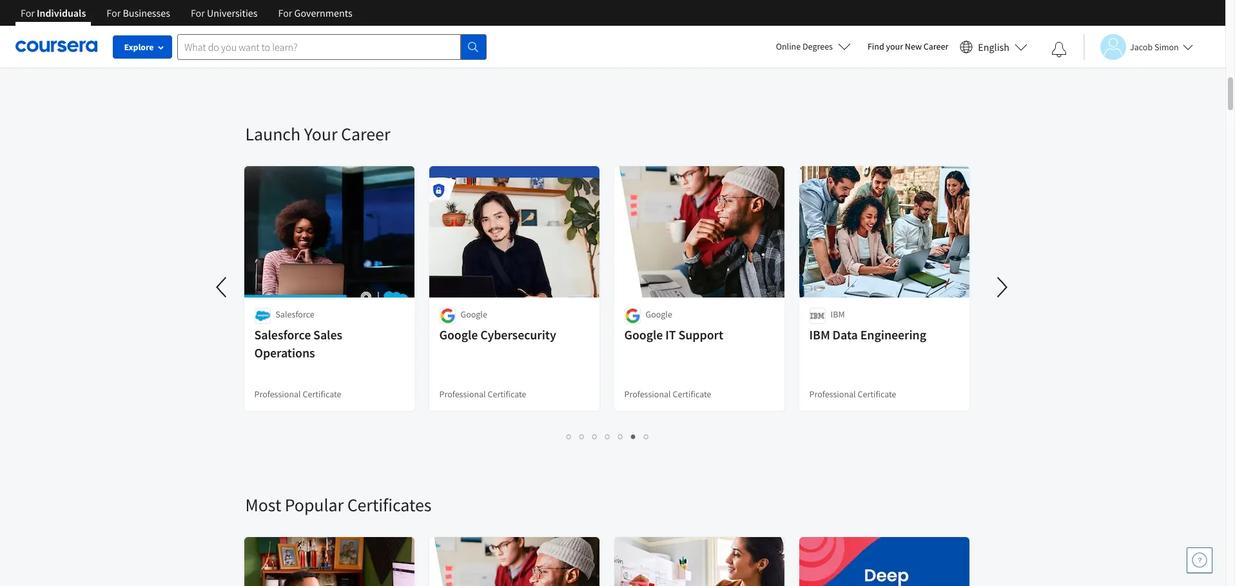 Task type: vqa. For each thing, say whether or not it's contained in the screenshot.
Simon
yes



Task type: describe. For each thing, give the bounding box(es) containing it.
coursera image
[[15, 36, 97, 57]]

google left cybersecurity
[[439, 327, 478, 343]]

for universities
[[191, 6, 258, 19]]

banner navigation
[[10, 0, 363, 35]]

google it support professional certificate by google, image
[[429, 538, 600, 587]]

online degrees
[[776, 41, 833, 52]]

google image for google it support
[[624, 308, 641, 324]]

google up it
[[646, 309, 672, 320]]

support
[[679, 327, 724, 343]]

launch your career
[[245, 123, 390, 146]]

businesses
[[123, 6, 170, 19]]

google image for google cybersecurity
[[439, 308, 456, 324]]

1 horizontal spatial career
[[924, 41, 949, 52]]

salesforce image
[[254, 308, 270, 324]]

7
[[644, 431, 649, 443]]

online
[[776, 41, 801, 52]]

professional certificate for data
[[810, 389, 897, 400]]

5
[[618, 431, 624, 443]]

help center image
[[1192, 553, 1208, 569]]

most
[[245, 494, 281, 517]]

salesforce for salesforce sales operations
[[254, 327, 311, 343]]

new
[[905, 41, 922, 52]]

learn
[[647, 17, 669, 28]]

professional certificate for it
[[624, 389, 712, 400]]

cybersecurity
[[481, 327, 556, 343]]

professional for google cybersecurity
[[439, 389, 486, 400]]

1 button
[[563, 429, 576, 444]]

your
[[304, 123, 338, 146]]

4
[[605, 431, 611, 443]]

it
[[666, 327, 676, 343]]

simon
[[1155, 41, 1179, 53]]

for for businesses
[[107, 6, 121, 19]]

salesforce sales operations
[[254, 327, 342, 361]]

1
[[567, 431, 572, 443]]

5 button
[[614, 429, 627, 444]]

for for individuals
[[21, 6, 35, 19]]

professional for google it support
[[624, 389, 671, 400]]

google up google cybersecurity
[[461, 309, 487, 320]]

online degrees button
[[766, 32, 861, 61]]

launch your career carousel element
[[207, 84, 1018, 455]]

find your new career
[[868, 41, 949, 52]]

certificate for data
[[858, 389, 897, 400]]

ibm for ibm data engineering
[[810, 327, 830, 343]]

today
[[297, 19, 320, 31]]

universities
[[207, 6, 258, 19]]

find your new career link
[[861, 39, 955, 55]]

google ux design professional certificate by google, image
[[614, 538, 785, 587]]

your
[[886, 41, 903, 52]]

2
[[580, 431, 585, 443]]

find
[[868, 41, 884, 52]]

2 button
[[576, 429, 589, 444]]

for governments
[[278, 6, 352, 19]]

for individuals
[[21, 6, 86, 19]]

for for universities
[[191, 6, 205, 19]]

ibm image
[[810, 308, 826, 324]]

certificate for it
[[673, 389, 712, 400]]

english
[[978, 40, 1010, 53]]

deep learning specialization by deeplearning.ai, image
[[799, 538, 970, 587]]

salesforce for salesforce
[[276, 309, 314, 320]]



Task type: locate. For each thing, give the bounding box(es) containing it.
next slide image
[[987, 272, 1018, 303]]

sales
[[313, 327, 342, 343]]

google
[[461, 309, 487, 320], [646, 309, 672, 320], [439, 327, 478, 343], [624, 327, 663, 343]]

4 for from the left
[[278, 6, 292, 19]]

certificate down ibm data engineering
[[858, 389, 897, 400]]

professional certificate for sales
[[254, 389, 341, 400]]

3 certificate from the left
[[673, 389, 712, 400]]

engineering
[[861, 327, 927, 343]]

3 for from the left
[[191, 6, 205, 19]]

for businesses
[[107, 6, 170, 19]]

learn more link
[[621, 0, 980, 50], [637, 11, 702, 34]]

4 button
[[602, 429, 614, 444]]

3 professional from the left
[[624, 389, 671, 400]]

google image
[[439, 308, 456, 324], [624, 308, 641, 324]]

1 horizontal spatial google image
[[624, 308, 641, 324]]

1 vertical spatial career
[[341, 123, 390, 146]]

1 professional certificate from the left
[[254, 389, 341, 400]]

salesforce up salesforce sales operations
[[276, 309, 314, 320]]

explore button
[[113, 35, 172, 59]]

list
[[245, 429, 971, 444]]

degrees
[[803, 41, 833, 52]]

popular
[[285, 494, 344, 517]]

1 horizontal spatial ibm
[[831, 309, 845, 320]]

ibm right ibm icon
[[831, 309, 845, 320]]

previous slide image
[[207, 272, 238, 303]]

certificate down google cybersecurity
[[488, 389, 527, 400]]

most popular certificates
[[245, 494, 432, 517]]

ibm for ibm
[[831, 309, 845, 320]]

learn more
[[647, 17, 692, 28]]

professional certificate down "operations"
[[254, 389, 341, 400]]

certificate
[[303, 389, 341, 400], [488, 389, 527, 400], [673, 389, 712, 400], [858, 389, 897, 400]]

individuals
[[37, 6, 86, 19]]

career inside 'element'
[[341, 123, 390, 146]]

for for governments
[[278, 6, 292, 19]]

3 professional certificate from the left
[[624, 389, 712, 400]]

enroll today
[[272, 19, 320, 31]]

career
[[924, 41, 949, 52], [341, 123, 390, 146]]

What do you want to learn? text field
[[177, 34, 461, 60]]

explore
[[124, 41, 154, 53]]

ibm data engineering
[[810, 327, 927, 343]]

certificate down the support
[[673, 389, 712, 400]]

certificate for cybersecurity
[[488, 389, 527, 400]]

salesforce up "operations"
[[254, 327, 311, 343]]

7 button
[[640, 429, 653, 444]]

most popular certificates carousel element
[[239, 455, 1235, 587]]

google data analytics professional certificate by google, image
[[244, 538, 415, 587]]

list inside launch your career carousel 'element'
[[245, 429, 971, 444]]

for left 'businesses'
[[107, 6, 121, 19]]

certificate down salesforce sales operations
[[303, 389, 341, 400]]

0 vertical spatial salesforce
[[276, 309, 314, 320]]

career right new
[[924, 41, 949, 52]]

professional certificate down google cybersecurity
[[439, 389, 527, 400]]

operations
[[254, 345, 315, 361]]

launch
[[245, 123, 301, 146]]

jacob
[[1130, 41, 1153, 53]]

1 google image from the left
[[439, 308, 456, 324]]

0 vertical spatial career
[[924, 41, 949, 52]]

2 professional certificate from the left
[[439, 389, 527, 400]]

4 professional certificate from the left
[[810, 389, 897, 400]]

google left it
[[624, 327, 663, 343]]

for left universities
[[191, 6, 205, 19]]

4 professional from the left
[[810, 389, 856, 400]]

3
[[593, 431, 598, 443]]

None search field
[[177, 34, 487, 60]]

0 horizontal spatial ibm
[[810, 327, 830, 343]]

2 certificate from the left
[[488, 389, 527, 400]]

career right your
[[341, 123, 390, 146]]

0 horizontal spatial google image
[[439, 308, 456, 324]]

1 for from the left
[[21, 6, 35, 19]]

enroll today link
[[245, 0, 606, 53], [261, 14, 330, 37]]

list containing 1
[[245, 429, 971, 444]]

1 vertical spatial salesforce
[[254, 327, 311, 343]]

for left today at the left of the page
[[278, 6, 292, 19]]

3 button
[[589, 429, 602, 444]]

google it support
[[624, 327, 724, 343]]

0 horizontal spatial career
[[341, 123, 390, 146]]

2 professional from the left
[[439, 389, 486, 400]]

certificate for sales
[[303, 389, 341, 400]]

show notifications image
[[1052, 42, 1067, 57]]

professional certificate down data
[[810, 389, 897, 400]]

4 certificate from the left
[[858, 389, 897, 400]]

1 certificate from the left
[[303, 389, 341, 400]]

english button
[[955, 26, 1033, 68]]

google image up google it support
[[624, 308, 641, 324]]

enroll
[[272, 19, 295, 31]]

google image up google cybersecurity
[[439, 308, 456, 324]]

more
[[671, 17, 692, 28]]

professional for salesforce sales operations
[[254, 389, 301, 400]]

professional for ibm data engineering
[[810, 389, 856, 400]]

professional certificate
[[254, 389, 341, 400], [439, 389, 527, 400], [624, 389, 712, 400], [810, 389, 897, 400]]

1 professional from the left
[[254, 389, 301, 400]]

2 for from the left
[[107, 6, 121, 19]]

0 vertical spatial ibm
[[831, 309, 845, 320]]

salesforce inside salesforce sales operations
[[254, 327, 311, 343]]

for
[[21, 6, 35, 19], [107, 6, 121, 19], [191, 6, 205, 19], [278, 6, 292, 19]]

professional certificate up 7
[[624, 389, 712, 400]]

ibm
[[831, 309, 845, 320], [810, 327, 830, 343]]

governments
[[294, 6, 352, 19]]

6 button
[[627, 429, 640, 444]]

jacob simon button
[[1084, 34, 1193, 60]]

data
[[833, 327, 858, 343]]

professional certificate for cybersecurity
[[439, 389, 527, 400]]

ibm down ibm icon
[[810, 327, 830, 343]]

1 vertical spatial ibm
[[810, 327, 830, 343]]

professional
[[254, 389, 301, 400], [439, 389, 486, 400], [624, 389, 671, 400], [810, 389, 856, 400]]

google cybersecurity
[[439, 327, 556, 343]]

certificates
[[347, 494, 432, 517]]

jacob simon
[[1130, 41, 1179, 53]]

for left individuals
[[21, 6, 35, 19]]

6
[[631, 431, 636, 443]]

2 google image from the left
[[624, 308, 641, 324]]

salesforce
[[276, 309, 314, 320], [254, 327, 311, 343]]



